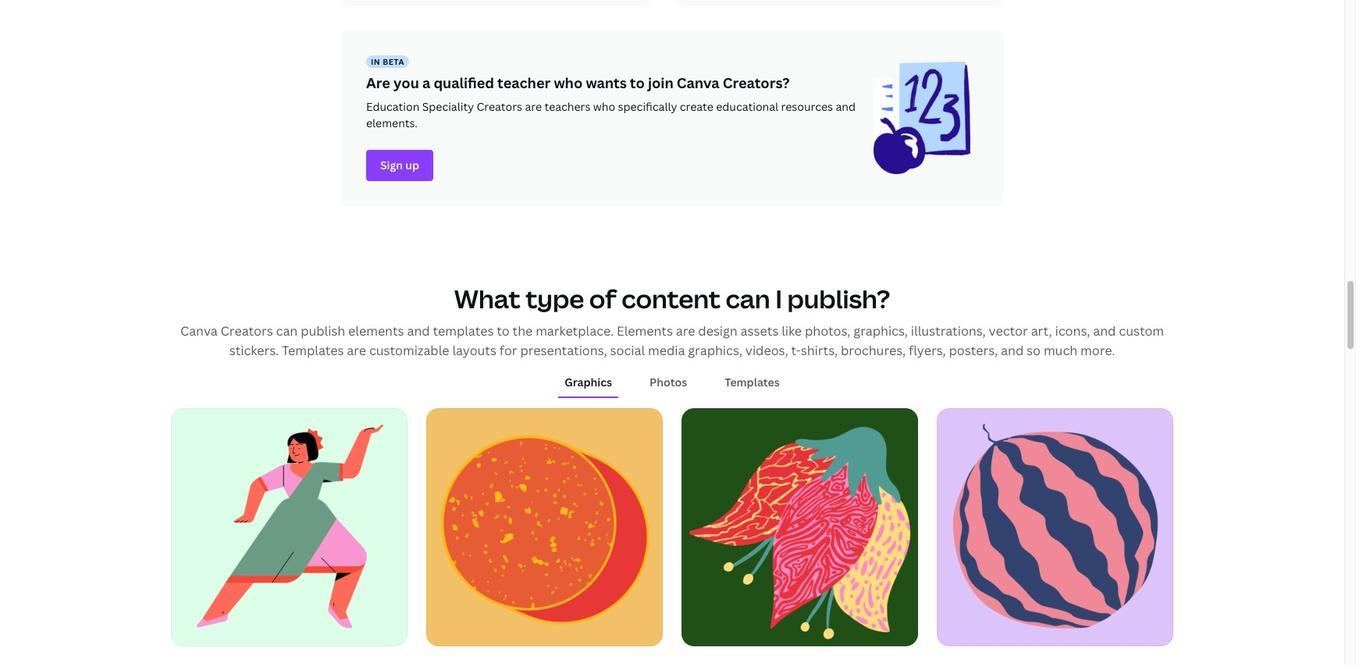 Task type: describe. For each thing, give the bounding box(es) containing it.
a
[[422, 73, 430, 92]]

educational
[[716, 99, 778, 114]]

flyers,
[[909, 342, 946, 359]]

canva inside in beta are you a qualified teacher who wants to join canva creators? education speciality creators are teachers who specifically create educational resources and elements.
[[677, 73, 720, 92]]

0 horizontal spatial who
[[554, 73, 583, 92]]

layouts
[[452, 342, 497, 359]]

photos,
[[805, 322, 851, 339]]

presentations,
[[520, 342, 607, 359]]

graphics button
[[558, 368, 618, 396]]

templates
[[433, 322, 494, 339]]

and inside in beta are you a qualified teacher who wants to join canva creators? education speciality creators are teachers who specifically create educational resources and elements.
[[836, 99, 856, 114]]

are inside in beta are you a qualified teacher who wants to join canva creators? education speciality creators are teachers who specifically create educational resources and elements.
[[525, 99, 542, 114]]

design
[[698, 322, 738, 339]]

join
[[648, 73, 674, 92]]

the
[[513, 322, 533, 339]]

for
[[500, 342, 517, 359]]

wants
[[586, 73, 627, 92]]

are
[[366, 73, 390, 92]]

templates inside button
[[725, 375, 780, 389]]

and down vector
[[1001, 342, 1024, 359]]

to inside in beta are you a qualified teacher who wants to join canva creators? education speciality creators are teachers who specifically create educational resources and elements.
[[630, 73, 645, 92]]

0 vertical spatial graphics,
[[854, 322, 908, 339]]

education
[[366, 99, 420, 114]]

templates inside what type of content can i publish? canva creators can publish elements and templates to the marketplace. elements are design assets like photos, graphics, illustrations, vector art, icons, and custom stickers. templates are customizable layouts for presentations, social media graphics, videos, t-shirts, brochures, flyers, posters, and so much more.
[[282, 342, 344, 359]]

creators inside in beta are you a qualified teacher who wants to join canva creators? education speciality creators are teachers who specifically create educational resources and elements.
[[477, 99, 522, 114]]

create
[[680, 99, 713, 114]]

qualified
[[434, 73, 494, 92]]

illustrations,
[[911, 322, 986, 339]]

in beta are you a qualified teacher who wants to join canva creators? education speciality creators are teachers who specifically create educational resources and elements.
[[366, 56, 856, 130]]

elements
[[617, 322, 673, 339]]

content
[[622, 282, 721, 315]]

templates button
[[718, 368, 786, 396]]

0 horizontal spatial can
[[276, 322, 298, 339]]

and up customizable
[[407, 322, 430, 339]]

creators inside what type of content can i publish? canva creators can publish elements and templates to the marketplace. elements are design assets like photos, graphics, illustrations, vector art, icons, and custom stickers. templates are customizable layouts for presentations, social media graphics, videos, t-shirts, brochures, flyers, posters, and so much more.
[[221, 322, 273, 339]]



Task type: vqa. For each thing, say whether or not it's contained in the screenshot.
so
yes



Task type: locate. For each thing, give the bounding box(es) containing it.
videos,
[[745, 342, 788, 359]]

type
[[526, 282, 584, 315]]

0 horizontal spatial graphics,
[[688, 342, 742, 359]]

speciality
[[422, 99, 474, 114]]

1 vertical spatial are
[[676, 322, 695, 339]]

who up teachers
[[554, 73, 583, 92]]

1 horizontal spatial are
[[525, 99, 542, 114]]

posters,
[[949, 342, 998, 359]]

0 horizontal spatial to
[[497, 322, 510, 339]]

1 horizontal spatial who
[[593, 99, 615, 114]]

in
[[371, 56, 380, 67]]

0 horizontal spatial templates
[[282, 342, 344, 359]]

graphics, up brochures,
[[854, 322, 908, 339]]

1 vertical spatial creators
[[221, 322, 273, 339]]

to inside what type of content can i publish? canva creators can publish elements and templates to the marketplace. elements are design assets like photos, graphics, illustrations, vector art, icons, and custom stickers. templates are customizable layouts for presentations, social media graphics, videos, t-shirts, brochures, flyers, posters, and so much more.
[[497, 322, 510, 339]]

are up media
[[676, 322, 695, 339]]

resources
[[781, 99, 833, 114]]

creators
[[477, 99, 522, 114], [221, 322, 273, 339]]

graphics, down design
[[688, 342, 742, 359]]

1 horizontal spatial to
[[630, 73, 645, 92]]

social
[[610, 342, 645, 359]]

brochures,
[[841, 342, 906, 359]]

publish
[[301, 322, 345, 339]]

specifically
[[618, 99, 677, 114]]

like
[[782, 322, 802, 339]]

are
[[525, 99, 542, 114], [676, 322, 695, 339], [347, 342, 366, 359]]

1 vertical spatial graphics,
[[688, 342, 742, 359]]

can
[[726, 282, 770, 315], [276, 322, 298, 339]]

teacher
[[497, 73, 551, 92]]

what
[[454, 282, 520, 315]]

1 vertical spatial canva
[[180, 322, 218, 339]]

are down teacher
[[525, 99, 542, 114]]

who down wants
[[593, 99, 615, 114]]

marketplace.
[[536, 322, 614, 339]]

2 vertical spatial are
[[347, 342, 366, 359]]

canva inside what type of content can i publish? canva creators can publish elements and templates to the marketplace. elements are design assets like photos, graphics, illustrations, vector art, icons, and custom stickers. templates are customizable layouts for presentations, social media graphics, videos, t-shirts, brochures, flyers, posters, and so much more.
[[180, 322, 218, 339]]

custom
[[1119, 322, 1164, 339]]

1 vertical spatial templates
[[725, 375, 780, 389]]

elements
[[348, 322, 404, 339]]

art,
[[1031, 322, 1052, 339]]

creators down teacher
[[477, 99, 522, 114]]

1 horizontal spatial graphics,
[[854, 322, 908, 339]]

to left join
[[630, 73, 645, 92]]

teachers
[[545, 99, 591, 114]]

canva
[[677, 73, 720, 92], [180, 322, 218, 339]]

1 vertical spatial can
[[276, 322, 298, 339]]

are down elements
[[347, 342, 366, 359]]

templates down publish at the left of page
[[282, 342, 344, 359]]

media
[[648, 342, 685, 359]]

so
[[1027, 342, 1041, 359]]

vector
[[989, 322, 1028, 339]]

and right resources
[[836, 99, 856, 114]]

and up more.
[[1093, 322, 1116, 339]]

icons,
[[1055, 322, 1090, 339]]

0 vertical spatial templates
[[282, 342, 344, 359]]

1 horizontal spatial canva
[[677, 73, 720, 92]]

graphics,
[[854, 322, 908, 339], [688, 342, 742, 359]]

0 vertical spatial canva
[[677, 73, 720, 92]]

1 horizontal spatial creators
[[477, 99, 522, 114]]

publish?
[[787, 282, 890, 315]]

you
[[393, 73, 419, 92]]

assets
[[741, 322, 779, 339]]

2 horizontal spatial are
[[676, 322, 695, 339]]

stickers.
[[229, 342, 279, 359]]

0 horizontal spatial canva
[[180, 322, 218, 339]]

templates
[[282, 342, 344, 359], [725, 375, 780, 389]]

and
[[836, 99, 856, 114], [407, 322, 430, 339], [1093, 322, 1116, 339], [1001, 342, 1024, 359]]

more.
[[1081, 342, 1115, 359]]

creators?
[[723, 73, 790, 92]]

much
[[1044, 342, 1078, 359]]

creators up stickers.
[[221, 322, 273, 339]]

can left publish at the left of page
[[276, 322, 298, 339]]

0 vertical spatial can
[[726, 282, 770, 315]]

shirts,
[[801, 342, 838, 359]]

elements.
[[366, 116, 418, 130]]

beta
[[383, 56, 404, 67]]

0 horizontal spatial creators
[[221, 322, 273, 339]]

0 vertical spatial creators
[[477, 99, 522, 114]]

to
[[630, 73, 645, 92], [497, 322, 510, 339]]

0 horizontal spatial are
[[347, 342, 366, 359]]

graphics
[[565, 375, 612, 389]]

t-
[[791, 342, 801, 359]]

0 vertical spatial are
[[525, 99, 542, 114]]

can left i
[[726, 282, 770, 315]]

of
[[589, 282, 616, 315]]

1 horizontal spatial templates
[[725, 375, 780, 389]]

0 vertical spatial to
[[630, 73, 645, 92]]

photos
[[650, 375, 687, 389]]

templates down videos,
[[725, 375, 780, 389]]

to left the
[[497, 322, 510, 339]]

who
[[554, 73, 583, 92], [593, 99, 615, 114]]

0 vertical spatial who
[[554, 73, 583, 92]]

what type of content can i publish? canva creators can publish elements and templates to the marketplace. elements are design assets like photos, graphics, illustrations, vector art, icons, and custom stickers. templates are customizable layouts for presentations, social media graphics, videos, t-shirts, brochures, flyers, posters, and so much more.
[[180, 282, 1164, 359]]

1 horizontal spatial can
[[726, 282, 770, 315]]

customizable
[[369, 342, 449, 359]]

i
[[775, 282, 782, 315]]

1 vertical spatial to
[[497, 322, 510, 339]]

1 vertical spatial who
[[593, 99, 615, 114]]

photos button
[[643, 368, 693, 396]]



